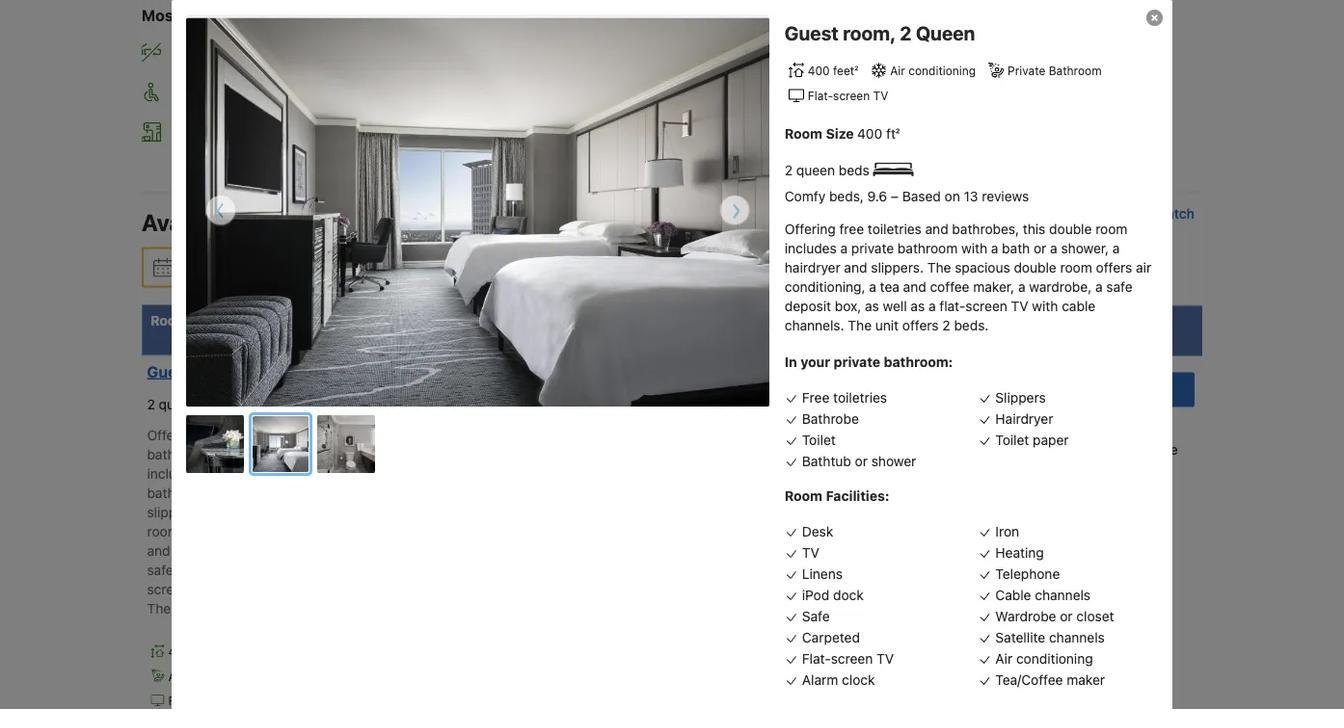 Task type: locate. For each thing, give the bounding box(es) containing it.
as right well
[[911, 299, 925, 315]]

0 vertical spatial 2 queen beds
[[785, 162, 873, 178]]

for left the disabled in the left of the page
[[230, 85, 247, 101]]

1 horizontal spatial air conditioning
[[996, 651, 1093, 667]]

only down pay
[[705, 417, 730, 430]]

1 5 from the top
[[733, 417, 740, 430]]

in left all
[[286, 125, 297, 140]]

bathroom:
[[884, 355, 953, 371]]

2 only 5 rooms left on our site from the top
[[705, 685, 860, 699]]

toilet up bathtub
[[802, 432, 836, 448]]

1 vertical spatial air conditioning
[[996, 651, 1093, 667]]

as
[[865, 299, 879, 315], [911, 299, 925, 315]]

1 vertical spatial only
[[705, 685, 730, 699]]

private up free toiletries
[[834, 355, 881, 371]]

1 vertical spatial –
[[844, 642, 850, 655]]

room for room type
[[150, 313, 188, 329]]

site right alarm at right bottom
[[840, 685, 860, 699]]

clock
[[842, 672, 875, 688]]

for for facilities
[[230, 85, 247, 101]]

on for free cancellation
[[802, 685, 816, 699]]

rooms right all
[[320, 125, 362, 140]]

for
[[230, 85, 247, 101], [570, 313, 589, 329]]

2 5 from the top
[[733, 685, 740, 699]]

0 vertical spatial queen
[[796, 162, 835, 178]]

dialog dialog
[[172, 0, 1344, 710]]

· left 0
[[557, 260, 561, 275]]

free up bathrobe
[[802, 390, 830, 406]]

based
[[902, 189, 941, 205]]

room up shower,
[[1096, 222, 1128, 237]]

1 horizontal spatial the
[[928, 260, 951, 276]]

2 vertical spatial and
[[903, 279, 927, 295]]

only down property
[[705, 685, 730, 699]]

1 vertical spatial and
[[844, 260, 867, 276]]

only 5 rooms left on our site down "advance"
[[705, 417, 860, 430]]

1 vertical spatial private
[[396, 85, 439, 101]]

feet² up attached
[[194, 646, 219, 659]]

1 vertical spatial guest
[[147, 363, 191, 381]]

photo of guest room, 2 queen #1 image
[[186, 416, 244, 474]]

queen up 'photo of guest room, 2 queen #1'
[[159, 397, 197, 412]]

our for no prepayment needed
[[819, 685, 837, 699]]

17.5
[[572, 415, 590, 427]]

1 site from the top
[[840, 417, 860, 430]]

1 vertical spatial site
[[840, 685, 860, 699]]

tea/coffee down facilities
[[173, 125, 240, 140]]

1 vertical spatial or
[[855, 453, 868, 469]]

1 left from the top
[[781, 417, 799, 430]]

beds up the beds, at the right top of the page
[[839, 162, 870, 178]]

2 adults · 0 children · 1 room
[[502, 260, 682, 275]]

beds up 'photo of guest room, 2 queen #1'
[[201, 397, 232, 412]]

0 vertical spatial only 5 rooms left on our site
[[705, 417, 860, 430]]

toiletries down comfy beds, 9.6 –                       based on  13 reviews
[[868, 222, 922, 237]]

2 mar from the left
[[310, 260, 335, 275]]

excluded:
[[520, 415, 569, 427]]

2
[[900, 21, 912, 44], [785, 162, 793, 178], [502, 260, 510, 275], [943, 318, 951, 334], [243, 363, 252, 381], [147, 397, 155, 412], [1094, 419, 1102, 435]]

channels up wardrobe or closet
[[1035, 588, 1091, 603]]

1 vertical spatial with
[[1032, 299, 1058, 315]]

·
[[557, 260, 561, 275], [632, 260, 636, 275]]

0 vertical spatial private
[[1008, 64, 1046, 77]]

1 horizontal spatial mar
[[310, 260, 335, 275]]

left left alarm at right bottom
[[781, 685, 799, 699]]

room service
[[480, 45, 565, 61]]

private up change search on the top right
[[851, 241, 894, 257]]

1 vertical spatial for
[[570, 313, 589, 329]]

type
[[192, 313, 224, 329]]

on down – pay at the property on the bottom right of the page
[[802, 685, 816, 699]]

room inside "button"
[[649, 260, 682, 275]]

2 left from the top
[[781, 685, 799, 699]]

1 vertical spatial flat-
[[802, 651, 831, 667]]

0 vertical spatial tea/coffee
[[173, 125, 240, 140]]

2 horizontal spatial or
[[1060, 609, 1073, 625]]

1 toilet from the left
[[802, 432, 836, 448]]

air conditioning up ft²
[[890, 64, 976, 77]]

dock
[[833, 588, 864, 603]]

in right pay
[[728, 391, 737, 405]]

guest
[[785, 21, 839, 44], [147, 363, 191, 381]]

1 horizontal spatial tea/coffee
[[996, 672, 1063, 688]]

advance
[[741, 391, 786, 405]]

2 as from the left
[[911, 299, 925, 315]]

includes
[[785, 241, 837, 257]]

2 only from the top
[[705, 685, 730, 699]]

tea/coffee down 'satellite'
[[996, 672, 1063, 688]]

0 horizontal spatial beds
[[201, 397, 232, 412]]

400 feet² up size
[[808, 64, 859, 77]]

0 vertical spatial in
[[286, 125, 297, 140]]

flat- up size
[[808, 89, 833, 103]]

1 vertical spatial 400
[[857, 125, 883, 141]]

feet² up room size 400 ft² on the top of page
[[833, 64, 859, 77]]

only 5 rooms left on our site for no prepayment needed
[[705, 685, 860, 699]]

popular
[[183, 6, 240, 24]]

cable channels
[[996, 588, 1091, 603]]

0 vertical spatial beds
[[839, 162, 870, 178]]

paper
[[1033, 432, 1069, 448]]

0 vertical spatial for
[[230, 85, 247, 101]]

0 horizontal spatial with
[[962, 241, 988, 257]]

2 inside "button"
[[502, 260, 510, 275]]

1 horizontal spatial in
[[728, 391, 737, 405]]

mar left 29
[[310, 260, 335, 275]]

room left size
[[785, 125, 823, 141]]

0 horizontal spatial queen
[[159, 397, 197, 412]]

0 horizontal spatial guests
[[307, 85, 349, 101]]

400
[[808, 64, 830, 77], [857, 125, 883, 141], [168, 646, 190, 659]]

room down shower,
[[1060, 260, 1092, 276]]

1 vertical spatial feet²
[[194, 646, 219, 659]]

0 vertical spatial private
[[851, 241, 894, 257]]

change search button
[[808, 249, 950, 286]]

select rooms
[[937, 313, 983, 348]]

flat-screen tv up room size 400 ft² on the top of page
[[808, 89, 889, 103]]

0 horizontal spatial ·
[[557, 260, 561, 275]]

tea/coffee
[[173, 125, 240, 140], [996, 672, 1063, 688]]

0 vertical spatial flat-screen tv
[[808, 89, 889, 103]]

2 vertical spatial on
[[802, 685, 816, 699]]

0 vertical spatial site
[[840, 417, 860, 430]]

occupancy image
[[380, 365, 392, 378], [392, 365, 405, 378], [405, 365, 417, 378], [417, 365, 430, 378]]

private inside 'offering free toiletries and bathrobes, this double room includes a private bathroom with a bath or a shower, a hairdryer and slippers. the spacious double room offers air conditioning, a tea and coffee maker, a wardrobe, a safe deposit box, as well as a flat-screen tv with cable channels. the unit offers 2 beds.'
[[851, 241, 894, 257]]

deposit
[[785, 299, 831, 315]]

free for free cancellation
[[705, 598, 731, 611]]

queen inside dialog dialog
[[796, 162, 835, 178]]

photo of guest room, 2 queen #2 image
[[186, 18, 770, 407], [253, 417, 311, 474]]

rooms down property
[[743, 685, 778, 699]]

1
[[639, 260, 646, 275]]

9.6
[[868, 189, 887, 205]]

room for room facilities: ​
[[785, 489, 823, 505]]

carpeted
[[802, 630, 860, 646]]

1 horizontal spatial non-
[[705, 365, 734, 379]]

room right 1 at the top left of page
[[649, 260, 682, 275]]

service
[[520, 45, 565, 61]]

2 vertical spatial or
[[1060, 609, 1073, 625]]

our left clock
[[819, 685, 837, 699]]

in
[[286, 125, 297, 140], [728, 391, 737, 405]]

room left 'type'
[[150, 313, 188, 329]]

2 inside 'it only takes 2 minutes confirmation is immediate'
[[1094, 419, 1102, 435]]

400 feet² up attached
[[168, 646, 219, 659]]

a down bathrobes,
[[991, 241, 999, 257]]

1 only from the top
[[705, 417, 730, 430]]

1 occupancy image from the left
[[380, 365, 392, 378]]

bar
[[409, 125, 430, 140]]

• down your
[[687, 366, 692, 379]]

– inside – pay at the property
[[844, 642, 850, 655]]

your choices
[[684, 313, 771, 329]]

offers up safe
[[1096, 260, 1133, 276]]

5 down property
[[733, 685, 740, 699]]

1 vertical spatial guest room, 2 queen
[[147, 363, 304, 381]]

as left well
[[865, 299, 879, 315]]

tv down maker,
[[1011, 299, 1029, 315]]

maker,
[[973, 279, 1015, 295]]

non- up facilities
[[173, 45, 204, 61]]

0 vertical spatial left
[[781, 417, 799, 430]]

0 horizontal spatial rooms
[[320, 125, 362, 140]]

minutes
[[1106, 419, 1155, 435]]

private for private parking
[[396, 85, 439, 101]]

guests up all
[[307, 85, 349, 101]]

0 vertical spatial non-
[[173, 45, 204, 61]]

2 queen beds
[[785, 162, 873, 178], [147, 397, 236, 412]]

1 vertical spatial beds
[[201, 397, 232, 412]]

0 horizontal spatial air conditioning
[[890, 64, 976, 77]]

on left the 13
[[945, 189, 960, 205]]

—
[[267, 260, 278, 275]]

wardrobe or closet
[[996, 609, 1114, 625]]

well
[[883, 299, 907, 315]]

shower,
[[1061, 241, 1109, 257]]

free up 16,
[[705, 598, 731, 611]]

toiletries down in your private bathroom:
[[833, 390, 887, 406]]

our down free toiletries
[[819, 417, 837, 430]]

feet² inside dialog dialog
[[833, 64, 859, 77]]

– pay at the property
[[705, 642, 908, 674]]

2 site from the top
[[840, 685, 860, 699]]

0 horizontal spatial –
[[844, 642, 850, 655]]

ipod dock
[[802, 588, 864, 603]]

1 • from the top
[[687, 366, 692, 379]]

– left pay
[[844, 642, 850, 655]]

2 queen beds up the beds, at the right top of the page
[[785, 162, 873, 178]]

2 horizontal spatial room
[[1096, 222, 1128, 237]]

0 horizontal spatial for
[[230, 85, 247, 101]]

is
[[1100, 442, 1110, 458]]

before
[[808, 598, 843, 611]]

select
[[937, 313, 979, 329]]

1 vertical spatial the
[[848, 318, 872, 334]]

0 vertical spatial flat-
[[808, 89, 833, 103]]

private inside dialog dialog
[[1008, 64, 1046, 77]]

0
[[564, 260, 573, 275]]

parking
[[442, 85, 489, 101]]

0 horizontal spatial or
[[855, 453, 868, 469]]

guest room, 2 queen inside dialog dialog
[[785, 21, 975, 44]]

400 feet² inside dialog dialog
[[808, 64, 859, 77]]

facilities for disabled guests
[[173, 85, 349, 101]]

only 5 rooms left on our site for •
[[705, 417, 860, 430]]

• for pay in advance
[[687, 393, 692, 406]]

2 inside 'offering free toiletries and bathrobes, this double room includes a private bathroom with a bath or a shower, a hairdryer and slippers. the spacious double room offers air conditioning, a tea and coffee maker, a wardrobe, a safe deposit box, as well as a flat-screen tv with cable channels. the unit offers 2 beds.'
[[943, 318, 951, 334]]

13
[[964, 189, 978, 205]]

0 horizontal spatial guest
[[147, 363, 191, 381]]

2 our from the top
[[819, 685, 837, 699]]

only 5 rooms left on our site down – pay at the property on the bottom right of the page
[[705, 685, 860, 699]]

a
[[840, 241, 848, 257], [991, 241, 999, 257], [1050, 241, 1058, 257], [1113, 241, 1120, 257], [869, 279, 877, 295], [1018, 279, 1026, 295], [1096, 279, 1103, 295], [929, 299, 936, 315]]

– right 9.6
[[891, 189, 899, 205]]

1 vertical spatial •
[[687, 393, 692, 406]]

private up the "bar"
[[396, 85, 439, 101]]

1 horizontal spatial guest
[[785, 21, 839, 44]]

0 vertical spatial toiletries
[[868, 222, 922, 237]]

2 • from the top
[[687, 393, 692, 406]]

0 vertical spatial feet²
[[833, 64, 859, 77]]

2 toilet from the left
[[996, 432, 1029, 448]]

cable
[[1062, 299, 1096, 315]]

1 horizontal spatial beds
[[839, 162, 870, 178]]

0 vertical spatial 400 feet²
[[808, 64, 859, 77]]

0 vertical spatial guests
[[307, 85, 349, 101]]

slippers
[[996, 390, 1046, 406]]

tea/coffee maker
[[996, 672, 1105, 688]]

flat-screen tv down attached bathroom
[[168, 695, 249, 708]]

1 vertical spatial free
[[705, 598, 731, 611]]

2 queen beds up 'photo of guest room, 2 queen #1'
[[147, 397, 236, 412]]

mar left 18
[[216, 260, 240, 275]]

1 only 5 rooms left on our site from the top
[[705, 417, 860, 430]]

1 vertical spatial 2 queen beds
[[147, 397, 236, 412]]

0 horizontal spatial room
[[649, 260, 682, 275]]

or up 'satellite channels'
[[1060, 609, 1073, 625]]

toiletries
[[868, 222, 922, 237], [833, 390, 887, 406]]

1 horizontal spatial as
[[911, 299, 925, 315]]

left down "advance"
[[781, 417, 799, 430]]

fitness
[[346, 45, 390, 61]]

coffee
[[930, 279, 970, 295]]

in your private bathroom:
[[785, 355, 953, 371]]

1 vertical spatial 5
[[733, 685, 740, 699]]

flat- up alarm at right bottom
[[802, 651, 831, 667]]

rooms down 'select'
[[937, 332, 983, 348]]

more details on meals and payment options image
[[909, 362, 923, 376]]

queen up comfy at the top of the page
[[796, 162, 835, 178]]

mon, mar 18 button
[[173, 250, 267, 285]]

channels for satellite channels
[[1049, 630, 1105, 646]]

0 vertical spatial with
[[962, 241, 988, 257]]

non- up pay
[[705, 365, 734, 379]]

toilet for toilet paper
[[996, 432, 1029, 448]]

tv right pay
[[877, 651, 894, 667]]

alarm clock
[[802, 672, 875, 688]]

flat-screen tv
[[808, 89, 889, 103], [802, 651, 894, 667], [168, 695, 249, 708]]

1 mar from the left
[[216, 260, 240, 275]]

0 vertical spatial channels
[[1035, 588, 1091, 603]]

air down 'satellite'
[[996, 651, 1013, 667]]

room up desk
[[785, 489, 823, 505]]

1 our from the top
[[819, 417, 837, 430]]

rooms right family
[[652, 85, 691, 101]]

• for non-refundable
[[687, 366, 692, 379]]

air conditioning down 'satellite channels'
[[996, 651, 1093, 667]]

• left pay
[[687, 393, 692, 406]]

non- for refundable
[[705, 365, 734, 379]]

this
[[1023, 222, 1046, 237]]

tea/coffee maker in all rooms
[[173, 125, 362, 140]]

channels down the closet
[[1049, 630, 1105, 646]]

of
[[438, 313, 452, 329]]

most
[[142, 6, 179, 24]]

1 vertical spatial toiletries
[[833, 390, 887, 406]]

left
[[781, 417, 799, 430], [781, 685, 799, 699]]

0 vertical spatial only
[[705, 417, 730, 430]]

0 horizontal spatial offers
[[903, 318, 939, 334]]

bathroom
[[1049, 64, 1102, 77]]

0 horizontal spatial feet²
[[194, 646, 219, 659]]

2 queen beds inside dialog dialog
[[785, 162, 873, 178]]

and down the 'based'
[[925, 222, 949, 237]]

wardrobe
[[996, 609, 1057, 625]]

1 horizontal spatial offers
[[1096, 260, 1133, 276]]

with up spacious
[[962, 241, 988, 257]]

feet²
[[833, 64, 859, 77], [194, 646, 219, 659]]

on for •
[[802, 417, 816, 430]]

0 vertical spatial 5
[[733, 417, 740, 430]]

1 horizontal spatial feet²
[[833, 64, 859, 77]]

1 vertical spatial room,
[[195, 363, 239, 381]]

air
[[890, 64, 905, 77], [996, 651, 1013, 667]]

5 down pay in advance
[[733, 417, 740, 430]]

29
[[338, 260, 355, 275]]

bathrobes,
[[952, 222, 1019, 237]]

double up shower,
[[1049, 222, 1092, 237]]

beds.
[[954, 318, 989, 334]]

price for 11 nights
[[533, 313, 651, 329]]

children
[[577, 260, 628, 275]]

room for room service
[[480, 45, 516, 61]]

2 horizontal spatial 400
[[857, 125, 883, 141]]

with down the wardrobe,
[[1032, 299, 1058, 315]]

on up bathtub
[[802, 417, 816, 430]]

1 vertical spatial only 5 rooms left on our site
[[705, 685, 860, 699]]

for for price
[[570, 313, 589, 329]]

tv down desk
[[802, 545, 820, 561]]

5
[[733, 417, 740, 430], [733, 685, 740, 699]]

tea/coffee for tea/coffee maker in all rooms
[[173, 125, 240, 140]]

1 vertical spatial rooms
[[937, 332, 983, 348]]

air up ft²
[[890, 64, 905, 77]]

0 vertical spatial free
[[802, 390, 830, 406]]

0 vertical spatial guest
[[785, 21, 839, 44]]

bathroom inside 'offering free toiletries and bathrobes, this double room includes a private bathroom with a bath or a shower, a hairdryer and slippers. the spacious double room offers air conditioning, a tea and coffee maker, a wardrobe, a safe deposit box, as well as a flat-screen tv with cable channels. the unit offers 2 beds.'
[[898, 241, 958, 257]]

1 horizontal spatial air
[[996, 651, 1013, 667]]

queen
[[916, 21, 975, 44], [256, 363, 304, 381]]

tv
[[873, 89, 889, 103], [1011, 299, 1029, 315], [802, 545, 820, 561], [877, 651, 894, 667], [234, 695, 249, 708]]

screen down maker,
[[966, 299, 1008, 315]]

0 vertical spatial queen
[[916, 21, 975, 44]]

toilet down 'hairdryer'
[[996, 432, 1029, 448]]

flat- down attached
[[168, 695, 194, 708]]

1 vertical spatial conditioning
[[1016, 651, 1093, 667]]

for left 11
[[570, 313, 589, 329]]

1 horizontal spatial queen
[[796, 162, 835, 178]]

· left 1 at the top left of page
[[632, 260, 636, 275]]

a right maker,
[[1018, 279, 1026, 295]]

or down this
[[1034, 241, 1047, 257]]

our for •
[[819, 417, 837, 430]]

your
[[801, 355, 831, 371]]

offers down well
[[903, 318, 939, 334]]

1 horizontal spatial toilet
[[996, 432, 1029, 448]]

private left bathroom at the top
[[1008, 64, 1046, 77]]

conditioning
[[909, 64, 976, 77], [1016, 651, 1093, 667]]

400 up size
[[808, 64, 830, 77]]

shower
[[872, 453, 916, 469]]

1 vertical spatial queen
[[159, 397, 197, 412]]

air
[[1136, 260, 1152, 276]]

3 occupancy image from the left
[[405, 365, 417, 378]]

or left shower
[[855, 453, 868, 469]]

comfy
[[785, 189, 826, 205]]

toiletries inside 'offering free toiletries and bathrobes, this double room includes a private bathroom with a bath or a shower, a hairdryer and slippers. the spacious double room offers air conditioning, a tea and coffee maker, a wardrobe, a safe deposit box, as well as a flat-screen tv with cable channels. the unit offers 2 beds.'
[[868, 222, 922, 237]]

and down search
[[903, 279, 927, 295]]

pay
[[705, 391, 724, 405]]

the down box, at top right
[[848, 318, 872, 334]]

free inside dialog dialog
[[802, 390, 830, 406]]

with
[[962, 241, 988, 257], [1032, 299, 1058, 315]]

1 horizontal spatial 400 feet²
[[808, 64, 859, 77]]

tea/coffee inside dialog dialog
[[996, 672, 1063, 688]]

only 5 rooms left on our site
[[705, 417, 860, 430], [705, 685, 860, 699]]

site down free toiletries
[[840, 417, 860, 430]]

flat-screen tv up alarm clock
[[802, 651, 894, 667]]

0 horizontal spatial 400 feet²
[[168, 646, 219, 659]]



Task type: vqa. For each thing, say whether or not it's contained in the screenshot.
WiFi
yes



Task type: describe. For each thing, give the bounding box(es) containing it.
0 vertical spatial rooms
[[320, 125, 362, 140]]

toilet paper
[[996, 432, 1069, 448]]

1 vertical spatial air
[[996, 651, 1013, 667]]

linens
[[802, 566, 843, 582]]

box,
[[835, 299, 861, 315]]

non- for smoking
[[173, 45, 204, 61]]

only for •
[[705, 417, 730, 430]]

bathtub
[[802, 453, 851, 469]]

tax
[[605, 415, 624, 427]]

all
[[300, 125, 316, 140]]

photo of guest room, 2 queen #3 image
[[317, 416, 375, 474]]

1 vertical spatial double
[[1014, 260, 1057, 276]]

1 · from the left
[[557, 260, 561, 275]]

0 vertical spatial the
[[928, 260, 951, 276]]

room for double
[[1096, 222, 1128, 237]]

pay in advance
[[705, 391, 786, 405]]

2 vertical spatial flat-
[[168, 695, 194, 708]]

room type
[[150, 313, 224, 329]]

5 for no prepayment needed
[[733, 685, 740, 699]]

a left tea
[[869, 279, 877, 295]]

size
[[826, 125, 854, 141]]

0 vertical spatial offers
[[1096, 260, 1133, 276]]

before march 16, 2024
[[705, 598, 880, 629]]

1 vertical spatial offers
[[903, 318, 939, 334]]

channels.
[[785, 318, 844, 334]]

5 for •
[[733, 417, 740, 430]]

– inside dialog dialog
[[891, 189, 899, 205]]

most popular amenities
[[142, 6, 317, 24]]

0 vertical spatial and
[[925, 222, 949, 237]]

cancellation
[[734, 598, 804, 611]]

spacious
[[955, 260, 1010, 276]]

non-smoking rooms
[[173, 45, 299, 61]]

number of guests
[[382, 313, 500, 329]]

0 vertical spatial double
[[1049, 222, 1092, 237]]

offering
[[785, 222, 836, 237]]

room size 400 ft²
[[785, 125, 900, 141]]

1 vertical spatial bathroom
[[221, 670, 273, 684]]

on inside dialog dialog
[[945, 189, 960, 205]]

center
[[394, 45, 434, 61]]

only
[[1027, 419, 1053, 435]]

0 horizontal spatial 2 queen beds
[[147, 397, 236, 412]]

1 horizontal spatial room
[[1060, 260, 1092, 276]]

nights
[[610, 313, 651, 329]]

2 · from the left
[[632, 260, 636, 275]]

18
[[244, 260, 259, 275]]

0 horizontal spatial 400
[[168, 646, 190, 659]]

free for free toiletries
[[802, 390, 830, 406]]

number
[[382, 313, 435, 329]]

a down the free at top
[[840, 241, 848, 257]]

in
[[785, 355, 797, 371]]

room for 1
[[649, 260, 682, 275]]

flat-
[[940, 299, 966, 315]]

smoking
[[204, 45, 257, 61]]

alarm
[[802, 672, 838, 688]]

1 vertical spatial guests
[[455, 313, 500, 329]]

free
[[840, 222, 864, 237]]

0 horizontal spatial room,
[[195, 363, 239, 381]]

free toiletries
[[802, 390, 887, 406]]

a left safe
[[1096, 279, 1103, 295]]

march
[[846, 598, 880, 611]]

ipod
[[802, 588, 830, 603]]

room for room size 400 ft²
[[785, 125, 823, 141]]

maker
[[244, 125, 282, 140]]

a left shower,
[[1050, 241, 1058, 257]]

change search
[[831, 260, 927, 275]]

your
[[684, 313, 714, 329]]

channels for cable channels
[[1035, 588, 1091, 603]]

$8,193
[[515, 366, 567, 385]]

satellite
[[996, 630, 1046, 646]]

queen inside dialog dialog
[[916, 21, 975, 44]]

left for •
[[781, 417, 799, 430]]

mon, mar 18 — fri, mar 29
[[180, 260, 355, 275]]

site for •
[[840, 417, 860, 430]]

maker
[[1067, 672, 1105, 688]]

confirmation
[[1015, 442, 1096, 458]]

1 vertical spatial flat-screen tv
[[802, 651, 894, 667]]

reviews
[[982, 189, 1029, 205]]

or for bathtub or shower
[[855, 453, 868, 469]]

iron
[[996, 524, 1019, 540]]

1 as from the left
[[865, 299, 879, 315]]

amenities
[[244, 6, 317, 24]]

non-refundable
[[705, 365, 797, 379]]

0 horizontal spatial the
[[848, 318, 872, 334]]

rooms down amenities on the top left
[[260, 45, 299, 61]]

0 horizontal spatial guest room, 2 queen
[[147, 363, 304, 381]]

prepayment
[[724, 642, 794, 655]]

1 vertical spatial private
[[834, 355, 881, 371]]

room, inside dialog dialog
[[843, 21, 896, 44]]

2 occupancy image from the left
[[392, 365, 405, 378]]

immediate
[[1113, 442, 1178, 458]]

1 vertical spatial photo of guest room, 2 queen #2 image
[[253, 417, 311, 474]]

1 vertical spatial in
[[728, 391, 737, 405]]

a left flat-
[[929, 299, 936, 315]]

1 horizontal spatial 400
[[808, 64, 830, 77]]

toilet for toilet
[[802, 432, 836, 448]]

tv up ft²
[[873, 89, 889, 103]]

property
[[705, 660, 752, 674]]

conditioning,
[[785, 279, 866, 295]]

11
[[593, 313, 606, 329]]

pay
[[854, 642, 873, 655]]

takes
[[1057, 419, 1090, 435]]

wardrobe,
[[1029, 279, 1092, 295]]

screen up clock
[[831, 651, 873, 667]]

1 horizontal spatial with
[[1032, 299, 1058, 315]]

rooms down "advance"
[[743, 417, 778, 430]]

tv down attached bathroom
[[234, 695, 249, 708]]

a right shower,
[[1113, 241, 1120, 257]]

fri, mar 29 button
[[278, 250, 363, 285]]

hairdryer
[[996, 411, 1054, 427]]

site for no prepayment needed
[[840, 685, 860, 699]]

availability
[[142, 209, 260, 236]]

telephone
[[996, 566, 1060, 582]]

screen inside 'offering free toiletries and bathrobes, this double room includes a private bathroom with a bath or a shower, a hairdryer and slippers. the spacious double room offers air conditioning, a tea and coffee maker, a wardrobe, a safe deposit box, as well as a flat-screen tv with cable channels. the unit offers 2 beds.'
[[966, 299, 1008, 315]]

screen up room size 400 ft² on the top of page
[[833, 89, 870, 103]]

it
[[1015, 419, 1024, 435]]

ft²
[[886, 125, 900, 141]]

the
[[890, 642, 908, 655]]

price
[[533, 313, 567, 329]]

left for no prepayment needed
[[781, 685, 799, 699]]

screen down attached bathroom
[[194, 695, 230, 708]]

0 horizontal spatial queen
[[256, 363, 304, 381]]

2 vertical spatial flat-screen tv
[[168, 695, 249, 708]]

offering free toiletries and bathrobes, this double room includes a private bathroom with a bath or a shower, a hairdryer and slippers. the spacious double room offers air conditioning, a tea and coffee maker, a wardrobe, a safe deposit box, as well as a flat-screen tv with cable channels. the unit offers 2 beds.
[[785, 222, 1152, 334]]

disabled
[[251, 85, 304, 101]]

closet
[[1077, 609, 1114, 625]]

safe
[[802, 609, 830, 625]]

safe
[[1107, 279, 1133, 295]]

bathrobe
[[802, 411, 859, 427]]

or for wardrobe or closet
[[1060, 609, 1073, 625]]

4 occupancy image from the left
[[417, 365, 430, 378]]

bath
[[1002, 241, 1030, 257]]

tv inside 'offering free toiletries and bathrobes, this double room includes a private bathroom with a bath or a shower, a hairdryer and slippers. the spacious double room offers air conditioning, a tea and coffee maker, a wardrobe, a safe deposit box, as well as a flat-screen tv with cable channels. the unit offers 2 beds.'
[[1011, 299, 1029, 315]]

guest inside dialog dialog
[[785, 21, 839, 44]]

comfy beds, 9.6 –                       based on  13 reviews
[[785, 189, 1029, 205]]

2024
[[724, 616, 752, 629]]

heating
[[996, 545, 1044, 561]]

satellite channels
[[996, 630, 1105, 646]]

only for no prepayment needed
[[705, 685, 730, 699]]

0 vertical spatial photo of guest room, 2 queen #2 image
[[186, 18, 770, 407]]

0 horizontal spatial conditioning
[[909, 64, 976, 77]]

guest room, 2 queen link
[[147, 362, 362, 382]]

private for private bathroom
[[1008, 64, 1046, 77]]

bathtub or shower
[[802, 453, 916, 469]]

family
[[608, 85, 648, 101]]

tea/coffee for tea/coffee maker
[[996, 672, 1063, 688]]

or inside 'offering free toiletries and bathrobes, this double room includes a private bathroom with a bath or a shower, a hairdryer and slippers. the spacious double room offers air conditioning, a tea and coffee maker, a wardrobe, a safe deposit box, as well as a flat-screen tv with cable channels. the unit offers 2 beds.'
[[1034, 241, 1047, 257]]

slippers.
[[871, 260, 924, 276]]

0 vertical spatial air
[[890, 64, 905, 77]]

beds inside dialog dialog
[[839, 162, 870, 178]]

1 vertical spatial 400 feet²
[[168, 646, 219, 659]]



